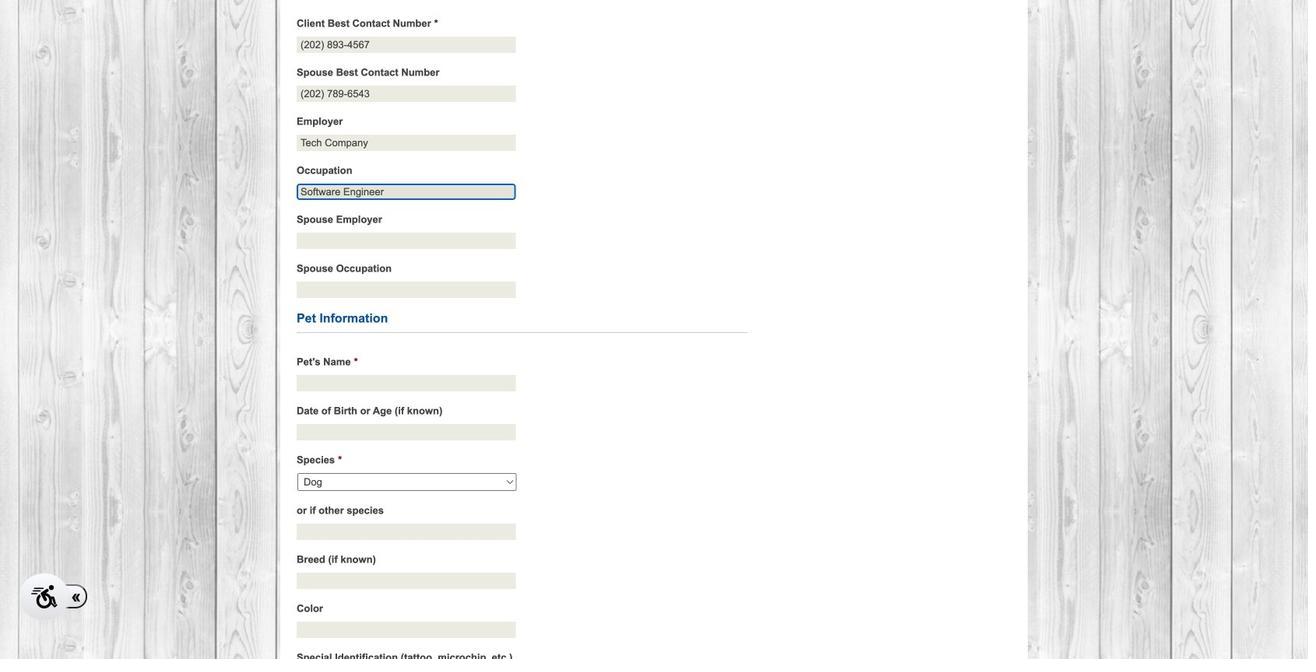 Task type: locate. For each thing, give the bounding box(es) containing it.
None text field
[[297, 37, 516, 53], [297, 86, 516, 102], [297, 184, 516, 200], [297, 233, 516, 249], [297, 282, 516, 298], [297, 375, 516, 392], [297, 424, 516, 441], [297, 524, 516, 541], [297, 622, 516, 639], [297, 37, 516, 53], [297, 86, 516, 102], [297, 184, 516, 200], [297, 233, 516, 249], [297, 282, 516, 298], [297, 375, 516, 392], [297, 424, 516, 441], [297, 524, 516, 541], [297, 622, 516, 639]]

None text field
[[297, 135, 516, 151], [297, 573, 516, 590], [297, 135, 516, 151], [297, 573, 516, 590]]

wheelchair image
[[31, 586, 57, 609]]



